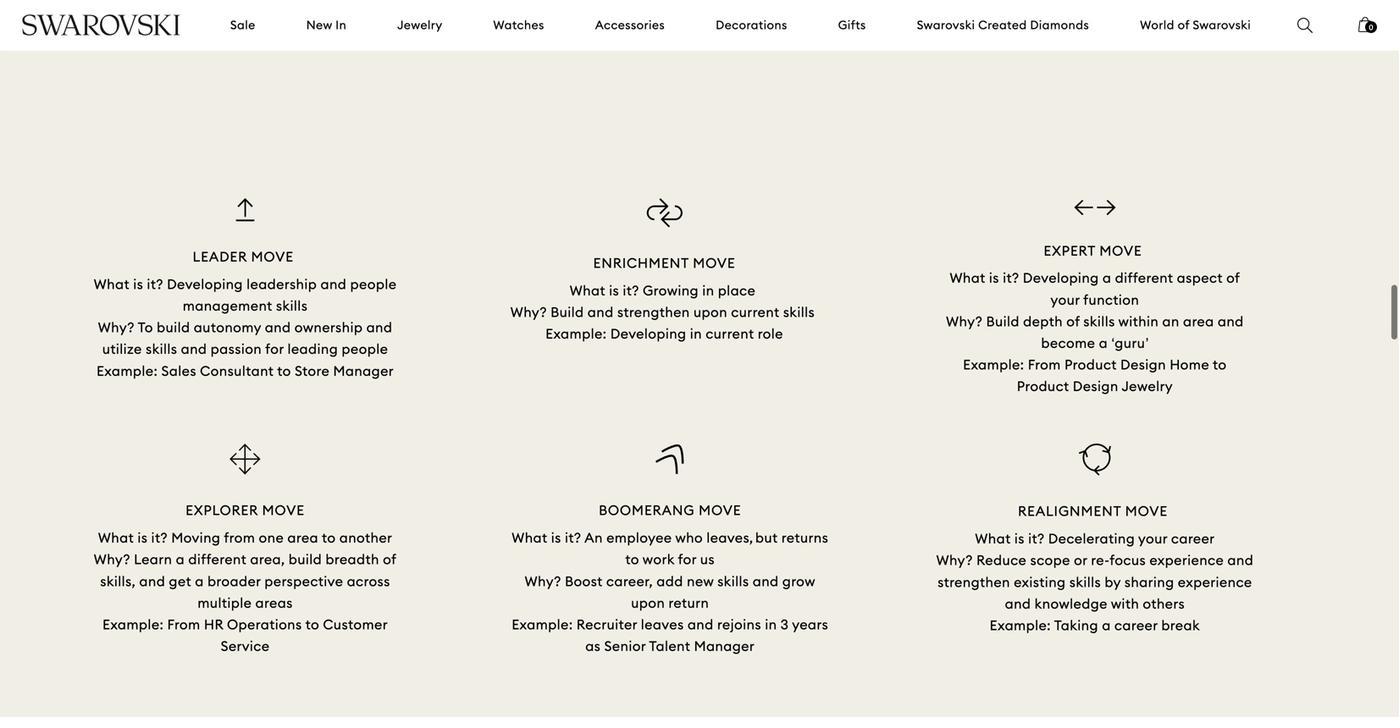 Task type: vqa. For each thing, say whether or not it's contained in the screenshot.
THE SKILLS in the What is it? Decelerating your career Why? Reduce scope or re-focus experience and strengthen existing skills by sharing experience and knowledge with others Example: Taking a career break
yes



Task type: locate. For each thing, give the bounding box(es) containing it.
move for boomerang move
[[699, 502, 741, 519]]

passion
[[211, 341, 262, 358]]

1 vertical spatial your
[[1138, 530, 1168, 548]]

design down 'guru'
[[1120, 356, 1166, 374]]

swarovski image
[[21, 14, 181, 36]]

different
[[1115, 269, 1173, 287], [188, 551, 247, 568]]

created
[[978, 17, 1027, 33]]

1 horizontal spatial developing
[[610, 325, 686, 343]]

0 horizontal spatial manager
[[333, 362, 394, 380]]

skills inside 'what is it? an employee who leaves, but returns to work for us why? boost career, add new skills and grow upon return example: recruiter leaves and rejoins in 3 years as senior talent manager'
[[717, 573, 749, 590]]

it?
[[1003, 269, 1019, 287], [147, 276, 163, 293], [623, 282, 639, 299], [151, 529, 168, 547], [565, 529, 581, 547], [1028, 530, 1045, 548]]

example: inside the what is it? growing in place why? build and strengthen upon current skills example: developing in current role
[[546, 325, 607, 343]]

experience up sharing
[[1150, 552, 1224, 569]]

in down growing
[[690, 325, 702, 343]]

learn
[[134, 551, 172, 568]]

strengthen inside what is it? decelerating your career why? reduce scope or re-focus experience and strengthen existing skills by sharing experience and knowledge with others example: taking a career break
[[938, 574, 1010, 591]]

is for what is it? developing a different aspect of your function why? build depth of skills within an area and become a 'guru' example: from product design home to product design jewelry
[[989, 269, 999, 287]]

what inside what is it? developing a different aspect of your function why? build depth of skills within an area and become a 'guru' example: from product design home to product design jewelry
[[950, 269, 985, 287]]

new in link
[[306, 17, 346, 34]]

is inside the what is it? growing in place why? build and strengthen upon current skills example: developing in current role
[[609, 282, 619, 299]]

senior
[[604, 638, 646, 655]]

developing down the leader
[[167, 276, 243, 293]]

recruiter
[[577, 616, 637, 633]]

a
[[1102, 269, 1111, 287], [1099, 334, 1108, 352], [176, 551, 185, 568], [195, 573, 204, 590], [1102, 617, 1111, 634]]

developing down expert
[[1023, 269, 1099, 287]]

from down become
[[1028, 356, 1061, 374]]

what inside the what is it? growing in place why? build and strengthen upon current skills example: developing in current role
[[570, 282, 605, 299]]

swarovski
[[917, 17, 975, 33], [1193, 17, 1251, 33]]

it? for why?
[[1003, 269, 1019, 287]]

1 vertical spatial area
[[287, 529, 318, 547]]

1 horizontal spatial strengthen
[[938, 574, 1010, 591]]

1 horizontal spatial build
[[289, 551, 322, 568]]

1 horizontal spatial for
[[678, 551, 697, 568]]

your up depth
[[1051, 291, 1080, 308]]

area,
[[250, 551, 285, 568]]

reduce
[[976, 552, 1027, 569]]

what is it? an employee who leaves, but returns to work for us why? boost career, add new skills and grow upon return example: recruiter leaves and rejoins in 3 years as senior talent manager
[[512, 529, 828, 655]]

0 horizontal spatial design
[[1073, 378, 1118, 395]]

is inside what is it? developing a different aspect of your function why? build depth of skills within an area and become a 'guru' example: from product design home to product design jewelry
[[989, 269, 999, 287]]

1 horizontal spatial swarovski
[[1193, 17, 1251, 33]]

1 horizontal spatial from
[[1028, 356, 1061, 374]]

area
[[1183, 313, 1214, 330], [287, 529, 318, 547]]

1 horizontal spatial jewelry
[[1122, 378, 1173, 395]]

it? inside 'what is it? an employee who leaves, but returns to work for us why? boost career, add new skills and grow upon return example: recruiter leaves and rejoins in 3 years as senior talent manager'
[[565, 529, 581, 547]]

is inside what is it? moving from one area to another why? learn a different area, build breadth of skills, and get a broader perspective across multiple areas example: from hr operations to customer service
[[137, 529, 148, 547]]

1 horizontal spatial different
[[1115, 269, 1173, 287]]

0 vertical spatial for
[[265, 341, 284, 358]]

1 horizontal spatial design
[[1120, 356, 1166, 374]]

realignment move
[[1018, 503, 1172, 520]]

to up career,
[[625, 551, 639, 568]]

build up perspective
[[289, 551, 322, 568]]

in inside 'what is it? an employee who leaves, but returns to work for us why? boost career, add new skills and grow upon return example: recruiter leaves and rejoins in 3 years as senior talent manager'
[[765, 616, 777, 633]]

boomerang move
[[599, 502, 741, 519]]

break
[[1161, 617, 1200, 634]]

is for what is it? decelerating your career why? reduce scope or re-focus experience and strengthen existing skills by sharing experience and knowledge with others example: taking a career break
[[1014, 530, 1025, 548]]

of up become
[[1066, 313, 1080, 330]]

1 horizontal spatial upon
[[693, 304, 727, 321]]

'guru'
[[1111, 334, 1149, 352]]

another
[[339, 529, 392, 547]]

scope
[[1030, 552, 1070, 569]]

others
[[1143, 595, 1185, 613]]

0 vertical spatial your
[[1051, 291, 1080, 308]]

perspective
[[264, 573, 343, 590]]

a right get
[[195, 573, 204, 590]]

example:
[[546, 325, 607, 343], [963, 356, 1024, 374], [96, 362, 158, 380], [102, 616, 164, 633], [512, 616, 573, 633], [990, 617, 1051, 634]]

career
[[1171, 530, 1215, 548], [1114, 617, 1158, 634]]

new
[[306, 17, 332, 33]]

1 horizontal spatial career
[[1171, 530, 1215, 548]]

1 vertical spatial from
[[167, 616, 200, 633]]

people up ownership
[[350, 276, 397, 293]]

1 vertical spatial build
[[289, 551, 322, 568]]

rejoins
[[717, 616, 761, 633]]

example: inside what is it? developing leadership and people management skills why? to build autonomy and ownership and utilize skills and passion for leading people example: sales consultant to store manager
[[96, 362, 158, 380]]

people down ownership
[[342, 341, 388, 358]]

0 horizontal spatial build
[[551, 304, 584, 321]]

swarovski left 'created'
[[917, 17, 975, 33]]

jewelry link
[[397, 17, 442, 34]]

0 vertical spatial people
[[350, 276, 397, 293]]

move up 'leaves, but'
[[699, 502, 741, 519]]

move for enrichment move
[[693, 255, 735, 272]]

0 vertical spatial different
[[1115, 269, 1173, 287]]

skills down or
[[1069, 574, 1101, 591]]

for
[[265, 341, 284, 358], [678, 551, 697, 568]]

0 vertical spatial career
[[1171, 530, 1215, 548]]

current up role
[[731, 304, 780, 321]]

function
[[1083, 291, 1139, 308]]

0 vertical spatial upon
[[693, 304, 727, 321]]

skills down to
[[146, 341, 177, 358]]

to right home
[[1213, 356, 1227, 374]]

example: inside what is it? decelerating your career why? reduce scope or re-focus experience and strengthen existing skills by sharing experience and knowledge with others example: taking a career break
[[990, 617, 1051, 634]]

1 vertical spatial jewelry
[[1122, 378, 1173, 395]]

your up focus
[[1138, 530, 1168, 548]]

0 horizontal spatial swarovski
[[917, 17, 975, 33]]

0 horizontal spatial developing
[[167, 276, 243, 293]]

1 vertical spatial current
[[706, 325, 754, 343]]

sale link
[[230, 17, 255, 34]]

2 horizontal spatial in
[[765, 616, 777, 633]]

skills inside what is it? developing a different aspect of your function why? build depth of skills within an area and become a 'guru' example: from product design home to product design jewelry
[[1083, 313, 1115, 330]]

1 vertical spatial people
[[342, 341, 388, 358]]

move for leader move
[[251, 248, 294, 266]]

0 horizontal spatial strengthen
[[617, 304, 690, 321]]

2 horizontal spatial developing
[[1023, 269, 1099, 287]]

0 vertical spatial area
[[1183, 313, 1214, 330]]

2 vertical spatial in
[[765, 616, 777, 633]]

0 vertical spatial design
[[1120, 356, 1166, 374]]

0 vertical spatial build
[[157, 319, 190, 336]]

strengthen down growing
[[617, 304, 690, 321]]

move
[[1099, 242, 1142, 259], [251, 248, 294, 266], [693, 255, 735, 272], [262, 502, 305, 519], [699, 502, 741, 519], [1125, 503, 1168, 520]]

different up broader
[[188, 551, 247, 568]]

from
[[1028, 356, 1061, 374], [167, 616, 200, 633]]

0 vertical spatial from
[[1028, 356, 1061, 374]]

an
[[584, 529, 603, 547]]

of right "world"
[[1178, 17, 1190, 33]]

0 vertical spatial experience
[[1150, 552, 1224, 569]]

to left "store"
[[277, 362, 291, 380]]

to inside what is it? developing a different aspect of your function why? build depth of skills within an area and become a 'guru' example: from product design home to product design jewelry
[[1213, 356, 1227, 374]]

skills
[[276, 297, 308, 315], [783, 304, 815, 321], [1083, 313, 1115, 330], [146, 341, 177, 358], [717, 573, 749, 590], [1069, 574, 1101, 591]]

for left leading
[[265, 341, 284, 358]]

and
[[321, 276, 347, 293], [588, 304, 614, 321], [1218, 313, 1244, 330], [265, 319, 291, 336], [366, 319, 392, 336], [181, 341, 207, 358], [1227, 552, 1254, 569], [139, 573, 165, 590], [753, 573, 779, 590], [1005, 595, 1031, 613], [687, 616, 714, 633]]

career down with
[[1114, 617, 1158, 634]]

build right to
[[157, 319, 190, 336]]

move up focus
[[1125, 503, 1168, 520]]

who
[[675, 529, 703, 547]]

it? inside what is it? developing leadership and people management skills why? to build autonomy and ownership and utilize skills and passion for leading people example: sales consultant to store manager
[[147, 276, 163, 293]]

1 horizontal spatial area
[[1183, 313, 1214, 330]]

0 horizontal spatial area
[[287, 529, 318, 547]]

in left place
[[702, 282, 714, 299]]

for left us
[[678, 551, 697, 568]]

area right one at the bottom of page
[[287, 529, 318, 547]]

developing
[[1023, 269, 1099, 287], [167, 276, 243, 293], [610, 325, 686, 343]]

developing inside what is it? developing leadership and people management skills why? to build autonomy and ownership and utilize skills and passion for leading people example: sales consultant to store manager
[[167, 276, 243, 293]]

0 vertical spatial strengthen
[[617, 304, 690, 321]]

jewelry
[[397, 17, 442, 33], [1122, 378, 1173, 395]]

current left role
[[706, 325, 754, 343]]

1 horizontal spatial in
[[702, 282, 714, 299]]

what inside what is it? developing leadership and people management skills why? to build autonomy and ownership and utilize skills and passion for leading people example: sales consultant to store manager
[[94, 276, 130, 293]]

move up leadership
[[251, 248, 294, 266]]

why? inside what is it? developing leadership and people management skills why? to build autonomy and ownership and utilize skills and passion for leading people example: sales consultant to store manager
[[98, 319, 135, 336]]

0 horizontal spatial different
[[188, 551, 247, 568]]

talent
[[649, 638, 690, 655]]

it? for learn
[[151, 529, 168, 547]]

aspect
[[1177, 269, 1223, 287]]

skills up role
[[783, 304, 815, 321]]

different up function
[[1115, 269, 1173, 287]]

is for what is it? developing leadership and people management skills why? to build autonomy and ownership and utilize skills and passion for leading people example: sales consultant to store manager
[[133, 276, 143, 293]]

experience up break
[[1178, 574, 1252, 591]]

2 swarovski from the left
[[1193, 17, 1251, 33]]

a up function
[[1102, 269, 1111, 287]]

grow
[[782, 573, 815, 590]]

jewelry right the in on the left of the page
[[397, 17, 442, 33]]

what for what is it? moving from one area to another why? learn a different area, build breadth of skills, and get a broader perspective across multiple areas example: from hr operations to customer service
[[98, 529, 134, 547]]

what inside what is it? moving from one area to another why? learn a different area, build breadth of skills, and get a broader perspective across multiple areas example: from hr operations to customer service
[[98, 529, 134, 547]]

it? inside what is it? developing a different aspect of your function why? build depth of skills within an area and become a 'guru' example: from product design home to product design jewelry
[[1003, 269, 1019, 287]]

experience
[[1150, 552, 1224, 569], [1178, 574, 1252, 591]]

it? inside the what is it? growing in place why? build and strengthen upon current skills example: developing in current role
[[623, 282, 639, 299]]

is inside what is it? developing leadership and people management skills why? to build autonomy and ownership and utilize skills and passion for leading people example: sales consultant to store manager
[[133, 276, 143, 293]]

customer
[[323, 616, 388, 633]]

in left 3
[[765, 616, 777, 633]]

to
[[138, 319, 153, 336]]

build
[[157, 319, 190, 336], [289, 551, 322, 568]]

0 vertical spatial manager
[[333, 362, 394, 380]]

0 horizontal spatial in
[[690, 325, 702, 343]]

skills down function
[[1083, 313, 1115, 330]]

1 vertical spatial career
[[1114, 617, 1158, 634]]

0 horizontal spatial upon
[[631, 594, 665, 612]]

developing for depth
[[1023, 269, 1099, 287]]

a right "taking"
[[1102, 617, 1111, 634]]

1 horizontal spatial manager
[[694, 638, 755, 655]]

manager right "store"
[[333, 362, 394, 380]]

1 horizontal spatial build
[[986, 313, 1020, 330]]

0 horizontal spatial for
[[265, 341, 284, 358]]

employee
[[606, 529, 672, 547]]

of up across
[[383, 551, 397, 568]]

upon down place
[[693, 304, 727, 321]]

what inside what is it? decelerating your career why? reduce scope or re-focus experience and strengthen existing skills by sharing experience and knowledge with others example: taking a career break
[[975, 530, 1011, 548]]

move up function
[[1099, 242, 1142, 259]]

swarovski right "world"
[[1193, 17, 1251, 33]]

1 vertical spatial manager
[[694, 638, 755, 655]]

hr
[[204, 616, 223, 633]]

move up one at the bottom of page
[[262, 502, 305, 519]]

skills inside what is it? decelerating your career why? reduce scope or re-focus experience and strengthen existing skills by sharing experience and knowledge with others example: taking a career break
[[1069, 574, 1101, 591]]

growing
[[643, 282, 699, 299]]

design down become
[[1073, 378, 1118, 395]]

by
[[1105, 574, 1121, 591]]

1 vertical spatial strengthen
[[938, 574, 1010, 591]]

strengthen down reduce in the bottom right of the page
[[938, 574, 1010, 591]]

with
[[1111, 595, 1139, 613]]

area right an on the right
[[1183, 313, 1214, 330]]

it? for re-
[[1028, 530, 1045, 548]]

career up sharing
[[1171, 530, 1215, 548]]

1 horizontal spatial your
[[1138, 530, 1168, 548]]

within
[[1118, 313, 1159, 330]]

enrichment
[[593, 255, 689, 272]]

to
[[1213, 356, 1227, 374], [277, 362, 291, 380], [322, 529, 336, 547], [625, 551, 639, 568], [305, 616, 319, 633]]

1 vertical spatial upon
[[631, 594, 665, 612]]

skills right new
[[717, 573, 749, 590]]

1 vertical spatial for
[[678, 551, 697, 568]]

explorer move
[[186, 502, 305, 519]]

moving
[[171, 529, 220, 547]]

0 vertical spatial jewelry
[[397, 17, 442, 33]]

search image image
[[1297, 18, 1313, 33]]

what for what is it? developing leadership and people management skills why? to build autonomy and ownership and utilize skills and passion for leading people example: sales consultant to store manager
[[94, 276, 130, 293]]

is inside 'what is it? an employee who leaves, but returns to work for us why? boost career, add new skills and grow upon return example: recruiter leaves and rejoins in 3 years as senior talent manager'
[[551, 529, 561, 547]]

and inside what is it? moving from one area to another why? learn a different area, build breadth of skills, and get a broader perspective across multiple areas example: from hr operations to customer service
[[139, 573, 165, 590]]

it? inside what is it? moving from one area to another why? learn a different area, build breadth of skills, and get a broader perspective across multiple areas example: from hr operations to customer service
[[151, 529, 168, 547]]

consultant
[[200, 362, 274, 380]]

a up get
[[176, 551, 185, 568]]

re-
[[1091, 552, 1110, 569]]

jewelry down 'guru'
[[1122, 378, 1173, 395]]

0 horizontal spatial your
[[1051, 291, 1080, 308]]

developing down growing
[[610, 325, 686, 343]]

accessories
[[595, 17, 665, 33]]

1 vertical spatial different
[[188, 551, 247, 568]]

0
[[1369, 23, 1373, 32]]

become
[[1041, 334, 1095, 352]]

across
[[347, 573, 390, 590]]

what inside 'what is it? an employee who leaves, but returns to work for us why? boost career, add new skills and grow upon return example: recruiter leaves and rejoins in 3 years as senior talent manager'
[[512, 529, 548, 547]]

from left hr
[[167, 616, 200, 633]]

cart-mobile image image
[[1358, 17, 1372, 32]]

is inside what is it? decelerating your career why? reduce scope or re-focus experience and strengthen existing skills by sharing experience and knowledge with others example: taking a career break
[[1014, 530, 1025, 548]]

is
[[989, 269, 999, 287], [133, 276, 143, 293], [609, 282, 619, 299], [137, 529, 148, 547], [551, 529, 561, 547], [1014, 530, 1025, 548]]

developing inside what is it? developing a different aspect of your function why? build depth of skills within an area and become a 'guru' example: from product design home to product design jewelry
[[1023, 269, 1099, 287]]

manager down rejoins
[[694, 638, 755, 655]]

why? inside what is it? developing a different aspect of your function why? build depth of skills within an area and become a 'guru' example: from product design home to product design jewelry
[[946, 313, 983, 330]]

what for what is it? decelerating your career why? reduce scope or re-focus experience and strengthen existing skills by sharing experience and knowledge with others example: taking a career break
[[975, 530, 1011, 548]]

it? inside what is it? decelerating your career why? reduce scope or re-focus experience and strengthen existing skills by sharing experience and knowledge with others example: taking a career break
[[1028, 530, 1045, 548]]

move up place
[[693, 255, 735, 272]]

0 vertical spatial in
[[702, 282, 714, 299]]

strengthen
[[617, 304, 690, 321], [938, 574, 1010, 591]]

manager
[[333, 362, 394, 380], [694, 638, 755, 655]]

it? for upon
[[623, 282, 639, 299]]

0 horizontal spatial build
[[157, 319, 190, 336]]

0 horizontal spatial from
[[167, 616, 200, 633]]

enrichment move
[[593, 255, 735, 272]]

build
[[551, 304, 584, 321], [986, 313, 1020, 330]]

years
[[792, 616, 828, 633]]

upon up leaves
[[631, 594, 665, 612]]

of
[[1178, 17, 1190, 33], [1226, 269, 1240, 287], [1066, 313, 1080, 330], [383, 551, 397, 568]]



Task type: describe. For each thing, give the bounding box(es) containing it.
a left 'guru'
[[1099, 334, 1108, 352]]

an
[[1162, 313, 1179, 330]]

swarovski created diamonds
[[917, 17, 1089, 33]]

from
[[224, 529, 255, 547]]

is for what is it? growing in place why? build and strengthen upon current skills example: developing in current role
[[609, 282, 619, 299]]

operations
[[227, 616, 302, 633]]

to inside 'what is it? an employee who leaves, but returns to work for us why? boost career, add new skills and grow upon return example: recruiter leaves and rejoins in 3 years as senior talent manager'
[[625, 551, 639, 568]]

world
[[1140, 17, 1174, 33]]

boost
[[565, 573, 603, 590]]

leader
[[193, 248, 247, 266]]

example: inside 'what is it? an employee who leaves, but returns to work for us why? boost career, add new skills and grow upon return example: recruiter leaves and rejoins in 3 years as senior talent manager'
[[512, 616, 573, 633]]

1 vertical spatial design
[[1073, 378, 1118, 395]]

skills down leadership
[[276, 297, 308, 315]]

return
[[669, 594, 709, 612]]

is for what is it? moving from one area to another why? learn a different area, build breadth of skills, and get a broader perspective across multiple areas example: from hr operations to customer service
[[137, 529, 148, 547]]

to inside what is it? developing leadership and people management skills why? to build autonomy and ownership and utilize skills and passion for leading people example: sales consultant to store manager
[[277, 362, 291, 380]]

from inside what is it? moving from one area to another why? learn a different area, build breadth of skills, and get a broader perspective across multiple areas example: from hr operations to customer service
[[167, 616, 200, 633]]

developing for autonomy
[[167, 276, 243, 293]]

1 vertical spatial in
[[690, 325, 702, 343]]

example: inside what is it? developing a different aspect of your function why? build depth of skills within an area and become a 'guru' example: from product design home to product design jewelry
[[963, 356, 1024, 374]]

jewelry inside what is it? developing a different aspect of your function why? build depth of skills within an area and become a 'guru' example: from product design home to product design jewelry
[[1122, 378, 1173, 395]]

boomerang
[[599, 502, 695, 519]]

why? inside the what is it? growing in place why? build and strengthen upon current skills example: developing in current role
[[510, 304, 547, 321]]

ownership
[[294, 319, 363, 336]]

of right the aspect
[[1226, 269, 1240, 287]]

decorations
[[716, 17, 787, 33]]

with text__icon image
[[236, 198, 254, 221]]

leadership
[[247, 276, 317, 293]]

move for expert move
[[1099, 242, 1142, 259]]

and inside the what is it? growing in place why? build and strengthen upon current skills example: developing in current role
[[588, 304, 614, 321]]

strengthen inside the what is it? growing in place why? build and strengthen upon current skills example: developing in current role
[[617, 304, 690, 321]]

what is it? decelerating your career why? reduce scope or re-focus experience and strengthen existing skills by sharing experience and knowledge with others example: taking a career break
[[936, 530, 1254, 634]]

gifts
[[838, 17, 866, 33]]

us
[[700, 551, 715, 568]]

service
[[221, 638, 270, 655]]

breadth
[[326, 551, 379, 568]]

world of swarovski
[[1140, 17, 1251, 33]]

move for explorer move
[[262, 502, 305, 519]]

for inside what is it? developing leadership and people management skills why? to build autonomy and ownership and utilize skills and passion for leading people example: sales consultant to store manager
[[265, 341, 284, 358]]

what is it? developing a different aspect of your function why? build depth of skills within an area and become a 'guru' example: from product design home to product design jewelry
[[946, 269, 1244, 395]]

explorer
[[186, 502, 258, 519]]

or
[[1074, 552, 1087, 569]]

from inside what is it? developing a different aspect of your function why? build depth of skills within an area and become a 'guru' example: from product design home to product design jewelry
[[1028, 356, 1061, 374]]

3
[[781, 616, 789, 633]]

what is it? growing in place why? build and strengthen upon current skills example: developing in current role
[[510, 282, 818, 343]]

depth
[[1023, 313, 1063, 330]]

skills,
[[100, 573, 136, 590]]

it? for for
[[565, 529, 581, 547]]

new
[[687, 573, 714, 590]]

leaves
[[641, 616, 684, 633]]

to up breadth
[[322, 529, 336, 547]]

0 link
[[1358, 15, 1377, 44]]

one
[[259, 529, 284, 547]]

for inside 'what is it? an employee who leaves, but returns to work for us why? boost career, add new skills and grow upon return example: recruiter leaves and rejoins in 3 years as senior talent manager'
[[678, 551, 697, 568]]

diamonds
[[1030, 17, 1089, 33]]

and inside what is it? developing a different aspect of your function why? build depth of skills within an area and become a 'guru' example: from product design home to product design jewelry
[[1218, 313, 1244, 330]]

your inside what is it? developing a different aspect of your function why? build depth of skills within an area and become a 'guru' example: from product design home to product design jewelry
[[1051, 291, 1080, 308]]

career,
[[606, 573, 653, 590]]

upon inside 'what is it? an employee who leaves, but returns to work for us why? boost career, add new skills and grow upon return example: recruiter leaves and rejoins in 3 years as senior talent manager'
[[631, 594, 665, 612]]

new in
[[306, 17, 346, 33]]

build inside what is it? moving from one area to another why? learn a different area, build breadth of skills, and get a broader perspective across multiple areas example: from hr operations to customer service
[[289, 551, 322, 568]]

build inside what is it? developing leadership and people management skills why? to build autonomy and ownership and utilize skills and passion for leading people example: sales consultant to store manager
[[157, 319, 190, 336]]

to left the customer
[[305, 616, 319, 633]]

why? inside what is it? decelerating your career why? reduce scope or re-focus experience and strengthen existing skills by sharing experience and knowledge with others example: taking a career break
[[936, 552, 973, 569]]

why? inside what is it? moving from one area to another why? learn a different area, build breadth of skills, and get a broader perspective across multiple areas example: from hr operations to customer service
[[94, 551, 130, 568]]

swarovski created diamonds link
[[917, 17, 1089, 34]]

why? inside 'what is it? an employee who leaves, but returns to work for us why? boost career, add new skills and grow upon return example: recruiter leaves and rejoins in 3 years as senior talent manager'
[[525, 573, 561, 590]]

0 vertical spatial current
[[731, 304, 780, 321]]

0 horizontal spatial jewelry
[[397, 17, 442, 33]]

leader move
[[193, 248, 298, 266]]

broader
[[207, 573, 261, 590]]

1 vertical spatial experience
[[1178, 574, 1252, 591]]

utilize
[[102, 341, 142, 358]]

1 vertical spatial product
[[1017, 378, 1069, 395]]

it? for to
[[147, 276, 163, 293]]

0 vertical spatial product
[[1065, 356, 1117, 374]]

autonomy
[[194, 319, 261, 336]]

what for what is it? growing in place why? build and strengthen upon current skills example: developing in current role
[[570, 282, 605, 299]]

decorations link
[[716, 17, 787, 34]]

what is it? developing leadership and people management skills why? to build autonomy and ownership and utilize skills and passion for leading people example: sales consultant to store manager
[[94, 276, 397, 380]]

what for what is it? developing a different aspect of your function why? build depth of skills within an area and become a 'guru' example: from product design home to product design jewelry
[[950, 269, 985, 287]]

management
[[183, 297, 272, 315]]

expert move
[[1044, 242, 1146, 259]]

leaves, but
[[706, 529, 778, 547]]

your inside what is it? decelerating your career why? reduce scope or re-focus experience and strengthen existing skills by sharing experience and knowledge with others example: taking a career break
[[1138, 530, 1168, 548]]

1 swarovski from the left
[[917, 17, 975, 33]]

developing inside the what is it? growing in place why? build and strengthen upon current skills example: developing in current role
[[610, 325, 686, 343]]

sales
[[161, 362, 196, 380]]

areas
[[255, 594, 293, 612]]

focus
[[1110, 552, 1146, 569]]

what is it? moving from one area to another why? learn a different area, build breadth of skills, and get a broader perspective across multiple areas example: from hr operations to customer service
[[94, 529, 397, 655]]

decelerating
[[1048, 530, 1135, 548]]

skills inside the what is it? growing in place why? build and strengthen upon current skills example: developing in current role
[[783, 304, 815, 321]]

work
[[643, 551, 674, 568]]

taking
[[1054, 617, 1098, 634]]

example: inside what is it? moving from one area to another why? learn a different area, build breadth of skills, and get a broader perspective across multiple areas example: from hr operations to customer service
[[102, 616, 164, 633]]

realignment
[[1018, 503, 1121, 520]]

build inside what is it? developing a different aspect of your function why? build depth of skills within an area and become a 'guru' example: from product design home to product design jewelry
[[986, 313, 1020, 330]]

as
[[585, 638, 601, 655]]

what for what is it? an employee who leaves, but returns to work for us why? boost career, add new skills and grow upon return example: recruiter leaves and rejoins in 3 years as senior talent manager
[[512, 529, 548, 547]]

area inside what is it? moving from one area to another why? learn a different area, build breadth of skills, and get a broader perspective across multiple areas example: from hr operations to customer service
[[287, 529, 318, 547]]

store
[[295, 362, 330, 380]]

move for realignment move
[[1125, 503, 1168, 520]]

upon inside the what is it? growing in place why? build and strengthen upon current skills example: developing in current role
[[693, 304, 727, 321]]

world of swarovski link
[[1140, 17, 1251, 34]]

0 horizontal spatial career
[[1114, 617, 1158, 634]]

knowledge
[[1035, 595, 1108, 613]]

sharing
[[1124, 574, 1174, 591]]

a inside what is it? decelerating your career why? reduce scope or re-focus experience and strengthen existing skills by sharing experience and knowledge with others example: taking a career break
[[1102, 617, 1111, 634]]

different inside what is it? developing a different aspect of your function why? build depth of skills within an area and become a 'guru' example: from product design home to product design jewelry
[[1115, 269, 1173, 287]]

different inside what is it? moving from one area to another why? learn a different area, build breadth of skills, and get a broader perspective across multiple areas example: from hr operations to customer service
[[188, 551, 247, 568]]

home
[[1170, 356, 1209, 374]]

existing
[[1014, 574, 1066, 591]]

is for what is it? an employee who leaves, but returns to work for us why? boost career, add new skills and grow upon return example: recruiter leaves and rejoins in 3 years as senior talent manager
[[551, 529, 561, 547]]

accessories link
[[595, 17, 665, 34]]

leading
[[287, 341, 338, 358]]

manager inside what is it? developing leadership and people management skills why? to build autonomy and ownership and utilize skills and passion for leading people example: sales consultant to store manager
[[333, 362, 394, 380]]

add
[[657, 573, 683, 590]]

area inside what is it? developing a different aspect of your function why? build depth of skills within an area and become a 'guru' example: from product design home to product design jewelry
[[1183, 313, 1214, 330]]

of inside what is it? moving from one area to another why? learn a different area, build breadth of skills, and get a broader perspective across multiple areas example: from hr operations to customer service
[[383, 551, 397, 568]]

in
[[335, 17, 346, 33]]

manager inside 'what is it? an employee who leaves, but returns to work for us why? boost career, add new skills and grow upon return example: recruiter leaves and rejoins in 3 years as senior talent manager'
[[694, 638, 755, 655]]

build inside the what is it? growing in place why? build and strengthen upon current skills example: developing in current role
[[551, 304, 584, 321]]

expert
[[1044, 242, 1095, 259]]

gifts link
[[838, 17, 866, 34]]

watches link
[[493, 17, 544, 34]]

multiple
[[198, 594, 252, 612]]



